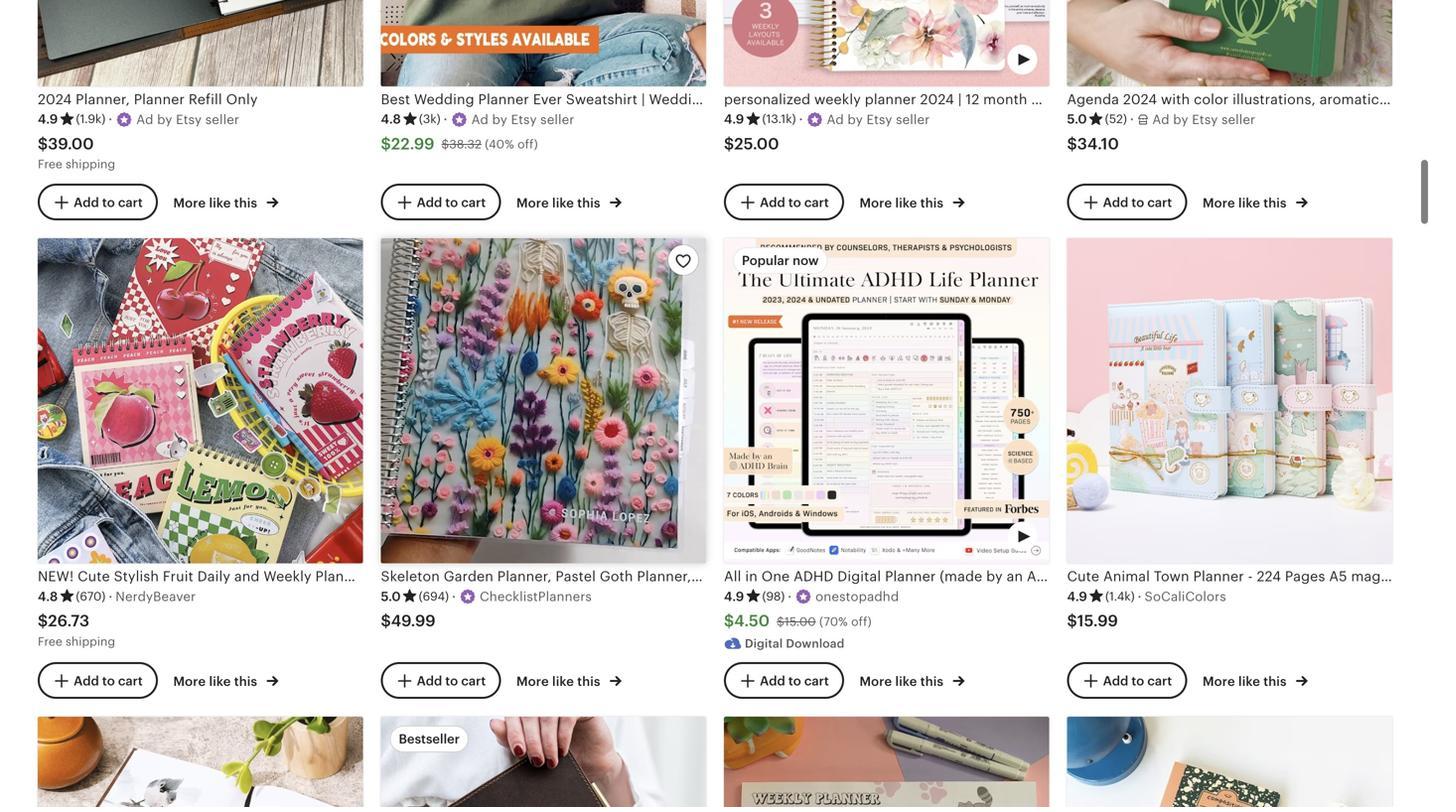 Task type: vqa. For each thing, say whether or not it's contained in the screenshot.
of within really amazing quality, the colors are so vibrant and the style is even cuter in real life. it's in my kitchen and it looks more homey because of it. thank you very much for your hard work!
no



Task type: describe. For each thing, give the bounding box(es) containing it.
· for $ 15.99
[[1138, 589, 1142, 604]]

more like this for $ 49.99
[[516, 674, 604, 689]]

2024
[[38, 91, 72, 107]]

15.00
[[784, 615, 816, 629]]

more like this for $ 22.99 $ 38.32 (40% off)
[[516, 196, 604, 210]]

4.50
[[734, 612, 770, 630]]

(98)
[[762, 590, 785, 603]]

product video element for 49.99
[[381, 238, 706, 564]]

49.99
[[391, 612, 436, 630]]

like for $ 49.99
[[552, 674, 574, 689]]

this for $ 25.00
[[920, 196, 944, 210]]

add to cart button for $ 49.99
[[381, 662, 501, 699]]

more like this for $ 15.99
[[1203, 674, 1290, 689]]

new! cute stylish fruit daily and weekly planner diary journal
[[38, 569, 458, 585]]

more for $ 4.50 $ 15.00 (70% off)
[[860, 674, 892, 689]]

more like this link for $ 22.99 $ 38.32 (40% off)
[[516, 192, 622, 212]]

$ for $ 39.00 free shipping
[[38, 135, 48, 153]]

popular
[[742, 253, 790, 268]]

leather planner 2024, personalized 2024 daily planner, planner cover refillable, productivity planner, blank time planner image
[[381, 717, 706, 807]]

like for $ 22.99 $ 38.32 (40% off)
[[552, 196, 574, 210]]

add to cart for $ 22.99 $ 38.32 (40% off)
[[417, 195, 486, 210]]

4.9 up 4.50
[[724, 589, 744, 604]]

to for $ 34.10
[[1132, 195, 1144, 210]]

$ 15.99
[[1067, 612, 1118, 630]]

download
[[786, 637, 845, 650]]

2024 planner, planner refill only
[[38, 91, 258, 107]]

add for $ 34.10
[[1103, 195, 1128, 210]]

and
[[234, 569, 260, 585]]

digital
[[745, 637, 783, 650]]

· for $ 4.50 $ 15.00 (70% off)
[[788, 589, 792, 604]]

$ for $ 26.73 free shipping
[[38, 612, 48, 630]]

· for $ 34.10
[[1130, 112, 1134, 127]]

free for 26.73
[[38, 635, 62, 648]]

(3k)
[[419, 112, 441, 126]]

add to cart for $ 15.99
[[1103, 674, 1172, 689]]

bestseller
[[399, 732, 460, 747]]

add to cart for $ 25.00
[[760, 195, 829, 210]]

25.00
[[734, 135, 779, 153]]

best wedding planner ever sweatshirt | wedding planning crewneck | gift for wedding planner | wedding planner appreciation gift idea - 199p image
[[381, 0, 706, 86]]

add for $ 22.99 $ 38.32 (40% off)
[[417, 195, 442, 210]]

(1.9k)
[[76, 112, 106, 126]]

shipping for 39.00
[[66, 157, 115, 171]]

38.32
[[449, 138, 482, 151]]

more like this link for $ 49.99
[[516, 670, 622, 691]]

2024 planner, planner refill only image
[[38, 0, 363, 86]]

to for $ 15.99
[[1132, 674, 1144, 689]]

4.9 for 39.00
[[38, 112, 58, 127]]

add for $ 49.99
[[417, 674, 442, 689]]

now
[[793, 253, 819, 268]]

cute
[[78, 569, 110, 585]]

· for $ 22.99 $ 38.32 (40% off)
[[444, 112, 447, 127]]

add to cart for $ 49.99
[[417, 674, 486, 689]]

add for $ 4.50 $ 15.00 (70% off)
[[760, 674, 785, 689]]

$ 26.73 free shipping
[[38, 612, 115, 648]]

more for $ 34.10
[[1203, 196, 1235, 210]]

$ for $ 34.10
[[1067, 135, 1077, 153]]

fruit
[[163, 569, 194, 585]]

$ for $ 49.99
[[381, 612, 391, 630]]

add to cart button for $ 4.50 $ 15.00 (70% off)
[[724, 662, 844, 699]]

$ inside $ 4.50 $ 15.00 (70% off)
[[777, 615, 784, 629]]

cart for $ 4.50 $ 15.00 (70% off)
[[804, 674, 829, 689]]

39.00
[[48, 135, 94, 153]]

more for $ 15.99
[[1203, 674, 1235, 689]]

shipping for 26.73
[[66, 635, 115, 648]]

4.8 for (670)
[[38, 589, 58, 604]]

more like this link for $ 34.10
[[1203, 192, 1308, 212]]

to for $ 22.99 $ 38.32 (40% off)
[[445, 195, 458, 210]]

22.99
[[391, 135, 435, 153]]

square undated composition planner | cute undated diary, monthly planner, weekly planner, bullet journal, agenda journal, korean stationery image
[[1067, 717, 1392, 807]]

bestseller link
[[381, 717, 706, 807]]

(1.4k)
[[1105, 590, 1135, 603]]

add to cart button for $ 15.99
[[1067, 662, 1187, 699]]

more like this for $ 4.50 $ 15.00 (70% off)
[[860, 674, 947, 689]]

5.0 for 49.99
[[381, 589, 401, 604]]

digital download
[[745, 637, 845, 650]]

add to cart down '$ 39.00 free shipping' in the top of the page
[[74, 195, 143, 210]]

this for $ 22.99 $ 38.32 (40% off)
[[577, 196, 600, 210]]

(70%
[[819, 615, 848, 629]]

more like this for $ 25.00
[[860, 196, 947, 210]]

(694)
[[419, 590, 449, 603]]

more for $ 49.99
[[516, 674, 549, 689]]

planner,
[[76, 91, 130, 107]]



Task type: locate. For each thing, give the bounding box(es) containing it.
more like this link for $ 25.00
[[860, 192, 965, 212]]

this
[[234, 196, 257, 210], [577, 196, 600, 210], [920, 196, 944, 210], [1264, 196, 1287, 210], [234, 674, 257, 689], [577, 674, 600, 689], [920, 674, 944, 689], [1264, 674, 1287, 689]]

2 free from the top
[[38, 635, 62, 648]]

more like this
[[173, 196, 261, 210], [516, 196, 604, 210], [860, 196, 947, 210], [1203, 196, 1290, 210], [173, 674, 261, 689], [516, 674, 604, 689], [860, 674, 947, 689], [1203, 674, 1290, 689]]

add down '$ 39.00 free shipping' in the top of the page
[[74, 195, 99, 210]]

off) right "(40%"
[[518, 138, 538, 151]]

like
[[209, 196, 231, 210], [552, 196, 574, 210], [895, 196, 917, 210], [1238, 196, 1260, 210], [209, 674, 231, 689], [552, 674, 574, 689], [895, 674, 917, 689], [1238, 674, 1260, 689]]

$ for $ 4.50 $ 15.00 (70% off)
[[724, 612, 734, 630]]

stylish
[[114, 569, 159, 585]]

1 horizontal spatial 5.0
[[1067, 112, 1087, 127]]

$ 39.00 free shipping
[[38, 135, 115, 171]]

· right "(3k)"
[[444, 112, 447, 127]]

cart for $ 49.99
[[461, 674, 486, 689]]

add down 22.99
[[417, 195, 442, 210]]

more for $ 25.00
[[860, 196, 892, 210]]

shipping inside '$ 39.00 free shipping'
[[66, 157, 115, 171]]

off) inside $ 22.99 $ 38.32 (40% off)
[[518, 138, 538, 151]]

new!
[[38, 569, 74, 585]]

·
[[108, 112, 112, 127], [444, 112, 447, 127], [799, 112, 803, 127], [1130, 112, 1134, 127], [109, 589, 112, 604], [452, 589, 456, 604], [788, 589, 792, 604], [1138, 589, 1142, 604]]

(52)
[[1105, 112, 1127, 126]]

0 vertical spatial planner
[[134, 91, 185, 107]]

add to cart down $ 22.99 $ 38.32 (40% off)
[[417, 195, 486, 210]]

0 horizontal spatial planner
[[134, 91, 185, 107]]

free inside $ 26.73 free shipping
[[38, 635, 62, 648]]

4.9
[[38, 112, 58, 127], [724, 112, 744, 127], [724, 589, 744, 604], [1067, 589, 1087, 604]]

add to cart down 34.10
[[1103, 195, 1172, 210]]

· for $ 49.99
[[452, 589, 456, 604]]

more like this for $ 34.10
[[1203, 196, 1290, 210]]

off)
[[518, 138, 538, 151], [851, 615, 872, 629]]

4.8 for (3k)
[[381, 112, 401, 127]]

cat weekly planner, cat stationery, kawaii memopad, cute stationery, cute aesthetic image
[[724, 717, 1049, 807]]

more like this link for $ 15.99
[[1203, 670, 1308, 691]]

4.8
[[381, 112, 401, 127], [38, 589, 58, 604]]

4.8 up 22.99
[[381, 112, 401, 127]]

0 vertical spatial free
[[38, 157, 62, 171]]

diary
[[370, 569, 405, 585]]

to for $ 4.50 $ 15.00 (70% off)
[[788, 674, 801, 689]]

cart for $ 15.99
[[1147, 674, 1172, 689]]

shipping inside $ 26.73 free shipping
[[66, 635, 115, 648]]

off) for 4.50
[[851, 615, 872, 629]]

cart
[[118, 195, 143, 210], [461, 195, 486, 210], [804, 195, 829, 210], [1147, 195, 1172, 210], [118, 674, 143, 689], [461, 674, 486, 689], [804, 674, 829, 689], [1147, 674, 1172, 689]]

free down 39.00
[[38, 157, 62, 171]]

add to cart down $ 26.73 free shipping
[[74, 674, 143, 689]]

$ 22.99 $ 38.32 (40% off)
[[381, 135, 538, 153]]

add up "bestseller"
[[417, 674, 442, 689]]

· right (694)
[[452, 589, 456, 604]]

add to cart button down digital download
[[724, 662, 844, 699]]

5.0 up $ 34.10
[[1067, 112, 1087, 127]]

1 vertical spatial planner
[[315, 569, 366, 585]]

to
[[102, 195, 115, 210], [445, 195, 458, 210], [788, 195, 801, 210], [1132, 195, 1144, 210], [102, 674, 115, 689], [445, 674, 458, 689], [788, 674, 801, 689], [1132, 674, 1144, 689]]

add down digital
[[760, 674, 785, 689]]

add to cart for $ 34.10
[[1103, 195, 1172, 210]]

$ inside '$ 39.00 free shipping'
[[38, 135, 48, 153]]

$ 25.00
[[724, 135, 779, 153]]

personalized sketchbook, unlined journal, customized leather journal, sketchbook journal, blank journal, gift for her, artist sketchbook image
[[38, 717, 363, 807]]

product video element for 25.00
[[724, 0, 1049, 86]]

0 vertical spatial shipping
[[66, 157, 115, 171]]

15.99
[[1077, 612, 1118, 630]]

4.8 down the new!
[[38, 589, 58, 604]]

4.9 up $ 15.99
[[1067, 589, 1087, 604]]

this for $ 15.99
[[1264, 674, 1287, 689]]

planner left refill at the left top of the page
[[134, 91, 185, 107]]

all in one adhd digital planner (made by an adhd expert) for goodnotes, ipad & android. adhd digital planner, adult adhd daily planner image
[[724, 238, 1049, 564]]

new! cute stylish fruit daily and weekly planner diary journal image
[[38, 238, 363, 564]]

$ 34.10
[[1067, 135, 1119, 153]]

personalized weekly planner 2024 | 12 month calendar | 6x9 weekly planner 2023-2024 | custom agenda | 2024 planner | flirty florals blush image
[[724, 0, 1049, 86]]

more for $ 22.99 $ 38.32 (40% off)
[[516, 196, 549, 210]]

26.73
[[48, 612, 89, 630]]

0 horizontal spatial 5.0
[[381, 589, 401, 604]]

this for $ 49.99
[[577, 674, 600, 689]]

· right (670)
[[109, 589, 112, 604]]

1 vertical spatial shipping
[[66, 635, 115, 648]]

· right the (1.4k)
[[1138, 589, 1142, 604]]

product video element
[[724, 0, 1049, 86], [381, 238, 706, 564], [724, 238, 1049, 564]]

4.9 up the $ 25.00 at the right top of page
[[724, 112, 744, 127]]

refill
[[189, 91, 222, 107]]

popular now
[[742, 253, 819, 268]]

shipping down 39.00
[[66, 157, 115, 171]]

1 vertical spatial free
[[38, 635, 62, 648]]

add to cart button up "popular now"
[[724, 184, 844, 221]]

1 vertical spatial 5.0
[[381, 589, 401, 604]]

5.0 for 34.10
[[1067, 112, 1087, 127]]

34.10
[[1077, 135, 1119, 153]]

$ 49.99
[[381, 612, 436, 630]]

add to cart button up "bestseller"
[[381, 662, 501, 699]]

(40%
[[485, 138, 514, 151]]

2 shipping from the top
[[66, 635, 115, 648]]

shipping down 26.73
[[66, 635, 115, 648]]

add
[[74, 195, 99, 210], [417, 195, 442, 210], [760, 195, 785, 210], [1103, 195, 1128, 210], [74, 674, 99, 689], [417, 674, 442, 689], [760, 674, 785, 689], [1103, 674, 1128, 689]]

0 vertical spatial off)
[[518, 138, 538, 151]]

add to cart button down 15.99
[[1067, 662, 1187, 699]]

more like this link
[[173, 192, 278, 212], [516, 192, 622, 212], [860, 192, 965, 212], [1203, 192, 1308, 212], [173, 670, 278, 691], [516, 670, 622, 691], [860, 670, 965, 691], [1203, 670, 1308, 691]]

off) for 22.99
[[518, 138, 538, 151]]

planner
[[134, 91, 185, 107], [315, 569, 366, 585]]

(13.1k)
[[762, 112, 796, 126]]

1 vertical spatial off)
[[851, 615, 872, 629]]

4.9 for 15.99
[[1067, 589, 1087, 604]]

weekly
[[264, 569, 312, 585]]

skeleton garden planner, pastel goth planner, to do list, personalized planner 2024-2025, vertical or horizontal, pastel goth planner 013 image
[[381, 238, 706, 564]]

cute animal town planner - 224 pages a5 magnetic buckle pink notebooks with soft leather cover - journal diy - cute notebooks image
[[1067, 238, 1392, 564]]

0 horizontal spatial 4.8
[[38, 589, 58, 604]]

$ for $ 22.99 $ 38.32 (40% off)
[[381, 135, 391, 153]]

free
[[38, 157, 62, 171], [38, 635, 62, 648]]

shipping
[[66, 157, 115, 171], [66, 635, 115, 648]]

add to cart up "bestseller"
[[417, 674, 486, 689]]

$ 4.50 $ 15.00 (70% off)
[[724, 612, 872, 630]]

add to cart button down $ 26.73 free shipping
[[38, 662, 158, 699]]

cart for $ 34.10
[[1147, 195, 1172, 210]]

add down 34.10
[[1103, 195, 1128, 210]]

(670)
[[76, 590, 106, 603]]

$
[[38, 135, 48, 153], [381, 135, 391, 153], [724, 135, 734, 153], [1067, 135, 1077, 153], [441, 138, 449, 151], [38, 612, 48, 630], [381, 612, 391, 630], [724, 612, 734, 630], [1067, 612, 1077, 630], [777, 615, 784, 629]]

add to cart button down '$ 39.00 free shipping' in the top of the page
[[38, 184, 158, 221]]

1 shipping from the top
[[66, 157, 115, 171]]

0 horizontal spatial off)
[[518, 138, 538, 151]]

4.9 down the 2024
[[38, 112, 58, 127]]

agenda 2024 with color illustrations, aromatic plants, illustrated 2024 agenda, botanical illustrations, sewn binding, flower drawing image
[[1067, 0, 1392, 86]]

to for $ 49.99
[[445, 674, 458, 689]]

add to cart down 15.99
[[1103, 674, 1172, 689]]

off) inside $ 4.50 $ 15.00 (70% off)
[[851, 615, 872, 629]]

add to cart button
[[38, 184, 158, 221], [381, 184, 501, 221], [724, 184, 844, 221], [1067, 184, 1187, 221], [38, 662, 158, 699], [381, 662, 501, 699], [724, 662, 844, 699], [1067, 662, 1187, 699]]

free inside '$ 39.00 free shipping'
[[38, 157, 62, 171]]

$ for $ 15.99
[[1067, 612, 1077, 630]]

add to cart button for $ 25.00
[[724, 184, 844, 221]]

4.9 for 25.00
[[724, 112, 744, 127]]

add to cart button down $ 22.99 $ 38.32 (40% off)
[[381, 184, 501, 221]]

add to cart button for $ 22.99 $ 38.32 (40% off)
[[381, 184, 501, 221]]

like for $ 4.50 $ 15.00 (70% off)
[[895, 674, 917, 689]]

· right (13.1k)
[[799, 112, 803, 127]]

only
[[226, 91, 258, 107]]

planner left 'diary'
[[315, 569, 366, 585]]

to for $ 25.00
[[788, 195, 801, 210]]

more like this link for $ 4.50 $ 15.00 (70% off)
[[860, 670, 965, 691]]

free for 39.00
[[38, 157, 62, 171]]

1 free from the top
[[38, 157, 62, 171]]

add up popular
[[760, 195, 785, 210]]

1 horizontal spatial off)
[[851, 615, 872, 629]]

add to cart button down 34.10
[[1067, 184, 1187, 221]]

5.0 down 'diary'
[[381, 589, 401, 604]]

like for $ 15.99
[[1238, 674, 1260, 689]]

like for $ 25.00
[[895, 196, 917, 210]]

this for $ 34.10
[[1264, 196, 1287, 210]]

add to cart up now
[[760, 195, 829, 210]]

$ inside $ 22.99 $ 38.32 (40% off)
[[441, 138, 449, 151]]

free down 26.73
[[38, 635, 62, 648]]

· right '(1.9k)'
[[108, 112, 112, 127]]

add for $ 15.99
[[1103, 674, 1128, 689]]

· right (98)
[[788, 589, 792, 604]]

journal
[[409, 569, 458, 585]]

like for $ 34.10
[[1238, 196, 1260, 210]]

1 horizontal spatial 4.8
[[381, 112, 401, 127]]

$ for $ 25.00
[[724, 135, 734, 153]]

5.0
[[1067, 112, 1087, 127], [381, 589, 401, 604]]

0 vertical spatial 4.8
[[381, 112, 401, 127]]

add down 15.99
[[1103, 674, 1128, 689]]

daily
[[197, 569, 230, 585]]

add down $ 26.73 free shipping
[[74, 674, 99, 689]]

add for $ 25.00
[[760, 195, 785, 210]]

this for $ 4.50 $ 15.00 (70% off)
[[920, 674, 944, 689]]

· for $ 25.00
[[799, 112, 803, 127]]

$ inside $ 26.73 free shipping
[[38, 612, 48, 630]]

0 vertical spatial 5.0
[[1067, 112, 1087, 127]]

cart for $ 22.99 $ 38.32 (40% off)
[[461, 195, 486, 210]]

add to cart for $ 4.50 $ 15.00 (70% off)
[[760, 674, 829, 689]]

1 horizontal spatial planner
[[315, 569, 366, 585]]

1 vertical spatial 4.8
[[38, 589, 58, 604]]

more
[[173, 196, 206, 210], [516, 196, 549, 210], [860, 196, 892, 210], [1203, 196, 1235, 210], [173, 674, 206, 689], [516, 674, 549, 689], [860, 674, 892, 689], [1203, 674, 1235, 689]]

cart for $ 25.00
[[804, 195, 829, 210]]

add to cart button for $ 34.10
[[1067, 184, 1187, 221]]

off) right the (70%
[[851, 615, 872, 629]]

add to cart down digital download
[[760, 674, 829, 689]]

· right (52)
[[1130, 112, 1134, 127]]

add to cart
[[74, 195, 143, 210], [417, 195, 486, 210], [760, 195, 829, 210], [1103, 195, 1172, 210], [74, 674, 143, 689], [417, 674, 486, 689], [760, 674, 829, 689], [1103, 674, 1172, 689]]



